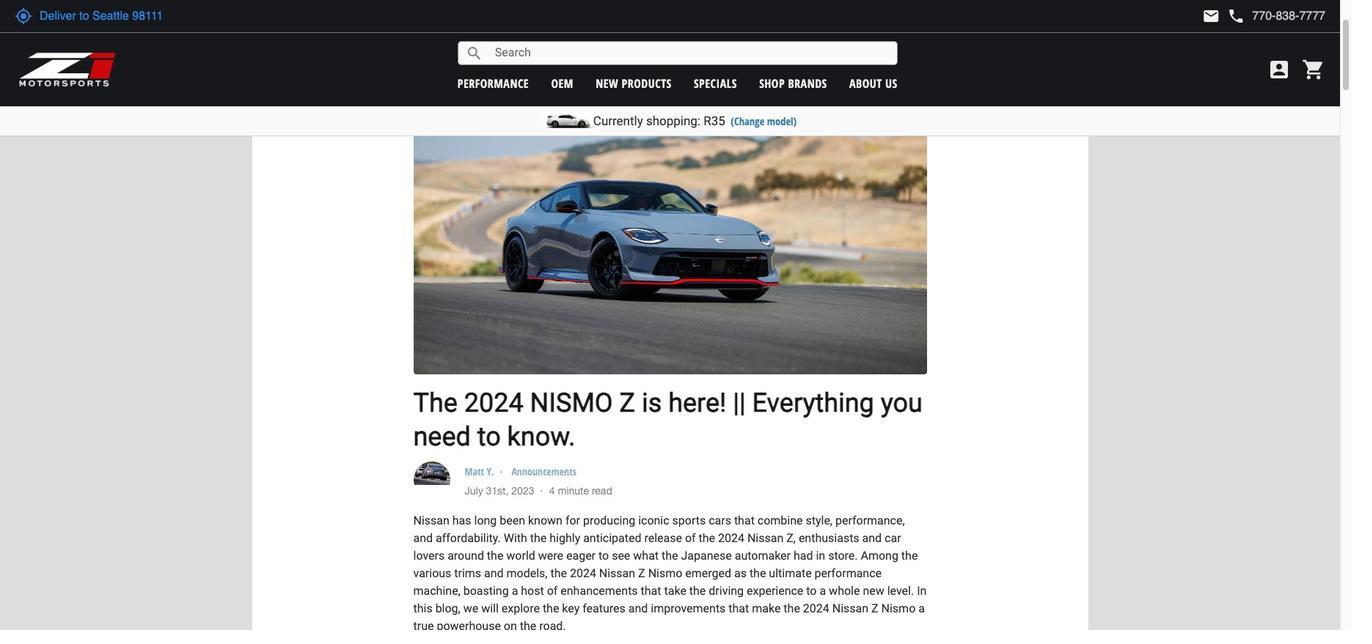 Task type: vqa. For each thing, say whether or not it's contained in the screenshot.
THE TIMING for Chain
no



Task type: locate. For each thing, give the bounding box(es) containing it.
2 horizontal spatial to
[[807, 585, 817, 599]]

about
[[850, 75, 882, 91]]

us
[[886, 75, 898, 91]]

0 horizontal spatial nismo
[[648, 567, 683, 581]]

machine,
[[413, 585, 461, 599]]

0 horizontal spatial a
[[512, 585, 518, 599]]

is
[[642, 388, 662, 419]]

account_box link
[[1264, 58, 1295, 81]]

make
[[752, 603, 781, 617]]

oem link
[[551, 75, 574, 91]]

what
[[633, 550, 659, 564]]

1 vertical spatial performance
[[815, 567, 882, 581]]

1 horizontal spatial new
[[863, 585, 885, 599]]

explore
[[502, 603, 540, 617]]

were
[[538, 550, 564, 564]]

new left level.
[[863, 585, 885, 599]]

about us link
[[850, 75, 898, 91]]

z
[[620, 388, 635, 419], [638, 567, 645, 581], [872, 603, 879, 617]]

and up boasting
[[484, 567, 504, 581]]

2024 down whole
[[803, 603, 830, 617]]

on
[[504, 620, 517, 631]]

0 vertical spatial z
[[620, 388, 635, 419]]

the down explore
[[520, 620, 537, 631]]

z,
[[787, 532, 796, 546]]

the up improvements
[[690, 585, 706, 599]]

nissan down whole
[[833, 603, 869, 617]]

1 horizontal spatial performance
[[815, 567, 882, 581]]

that left the take
[[641, 585, 661, 599]]

and
[[413, 532, 433, 546], [863, 532, 882, 546], [484, 567, 504, 581], [629, 603, 648, 617]]

store.
[[828, 550, 858, 564]]

nismo
[[648, 567, 683, 581], [882, 603, 916, 617]]

0 horizontal spatial z
[[620, 388, 635, 419]]

specials
[[694, 75, 737, 91]]

boasting
[[463, 585, 509, 599]]

host
[[521, 585, 544, 599]]

to up y.
[[477, 422, 501, 453]]

level.
[[888, 585, 914, 599]]

to down "ultimate"
[[807, 585, 817, 599]]

producing
[[583, 515, 636, 529]]

of right host
[[547, 585, 558, 599]]

1 horizontal spatial of
[[685, 532, 696, 546]]

cars
[[709, 515, 731, 529]]

1 vertical spatial nismo
[[882, 603, 916, 617]]

trims
[[454, 567, 481, 581]]

products
[[622, 75, 672, 91]]

announcements july 31st, 2023
[[465, 465, 577, 498]]

anticipated
[[583, 532, 642, 546]]

nissan has long been known for producing iconic sports cars that combine style, performance, and affordability. with the highly anticipated release of the 2024 nissan z, enthusiasts and car lovers around the world were eager to see what the japanese automaker had in store. among the various trims and models, the 2024 nissan z nismo emerged as the ultimate performance machine, boasting a host of enhancements that take the driving experience to a whole new level. in this blog, we will explore the key features and improvements that make the 2024 nissan z nismo a true powerhouse on the road.
[[413, 515, 927, 631]]

nismo up the take
[[648, 567, 683, 581]]

the down the experience
[[784, 603, 800, 617]]

announcements link
[[512, 465, 577, 479]]

automaker
[[735, 550, 791, 564]]

r35
[[704, 114, 725, 128]]

0 vertical spatial nismo
[[648, 567, 683, 581]]

1 vertical spatial new
[[863, 585, 885, 599]]

new
[[596, 75, 619, 91], [863, 585, 885, 599]]

to
[[477, 422, 501, 453], [599, 550, 609, 564], [807, 585, 817, 599]]

here!
[[669, 388, 727, 419]]

0 horizontal spatial to
[[477, 422, 501, 453]]

31st,
[[486, 486, 509, 498]]

0 vertical spatial to
[[477, 422, 501, 453]]

0 horizontal spatial performance
[[458, 75, 529, 91]]

enhancements
[[561, 585, 638, 599]]

that right cars
[[734, 515, 755, 529]]

shop brands
[[760, 75, 827, 91]]

emerged
[[685, 567, 732, 581]]

1 vertical spatial of
[[547, 585, 558, 599]]

this
[[413, 603, 433, 617]]

shop brands link
[[760, 75, 827, 91]]

world
[[507, 550, 535, 564]]

new inside the nissan has long been known for producing iconic sports cars that combine style, performance, and affordability. with the highly anticipated release of the 2024 nissan z, enthusiasts and car lovers around the world were eager to see what the japanese automaker had in store. among the various trims and models, the 2024 nissan z nismo emerged as the ultimate performance machine, boasting a host of enhancements that take the driving experience to a whole new level. in this blog, we will explore the key features and improvements that make the 2024 nissan z nismo a true powerhouse on the road.
[[863, 585, 885, 599]]

performance down search
[[458, 75, 529, 91]]

the up "road."
[[543, 603, 559, 617]]

0 vertical spatial new
[[596, 75, 619, 91]]

nismo down level.
[[882, 603, 916, 617]]

z down what
[[638, 567, 645, 581]]

known
[[528, 515, 563, 529]]

of down sports
[[685, 532, 696, 546]]

that down driving
[[729, 603, 749, 617]]

2 vertical spatial to
[[807, 585, 817, 599]]

0 horizontal spatial new
[[596, 75, 619, 91]]

2024 right the
[[464, 388, 524, 419]]

of
[[685, 532, 696, 546], [547, 585, 558, 599]]

2024 down cars
[[718, 532, 745, 546]]

minute
[[558, 486, 589, 498]]

new up currently
[[596, 75, 619, 91]]

nissan down see
[[599, 567, 635, 581]]

1 horizontal spatial z
[[638, 567, 645, 581]]

currently
[[593, 114, 643, 128]]

know.
[[507, 422, 576, 453]]

enthusiasts
[[799, 532, 860, 546]]

shopping_cart link
[[1299, 58, 1326, 81]]

performance up whole
[[815, 567, 882, 581]]

a left whole
[[820, 585, 826, 599]]

account_box
[[1268, 58, 1291, 81]]

the down known at the bottom left of the page
[[530, 532, 547, 546]]

will
[[481, 603, 499, 617]]

improvements
[[651, 603, 726, 617]]

z left is
[[620, 388, 635, 419]]

2 vertical spatial that
[[729, 603, 749, 617]]

see
[[612, 550, 631, 564]]

highly
[[550, 532, 581, 546]]

0 vertical spatial performance
[[458, 75, 529, 91]]

with
[[504, 532, 527, 546]]

japanese
[[681, 550, 732, 564]]

a left host
[[512, 585, 518, 599]]

2024 down eager
[[570, 567, 596, 581]]

2 horizontal spatial z
[[872, 603, 879, 617]]

everything
[[752, 388, 874, 419]]

the
[[530, 532, 547, 546], [699, 532, 715, 546], [487, 550, 504, 564], [662, 550, 678, 564], [902, 550, 918, 564], [551, 567, 567, 581], [750, 567, 766, 581], [690, 585, 706, 599], [543, 603, 559, 617], [784, 603, 800, 617], [520, 620, 537, 631]]

mail phone
[[1203, 7, 1245, 25]]

to left see
[[599, 550, 609, 564]]

a down in
[[919, 603, 925, 617]]

1 horizontal spatial a
[[820, 585, 826, 599]]

driving
[[709, 585, 744, 599]]

z down among on the right of page
[[872, 603, 879, 617]]

a
[[512, 585, 518, 599], [820, 585, 826, 599], [919, 603, 925, 617]]

been
[[500, 515, 525, 529]]

the right as
[[750, 567, 766, 581]]

in
[[816, 550, 826, 564]]

1 vertical spatial to
[[599, 550, 609, 564]]

search
[[466, 44, 483, 62]]



Task type: describe. For each thing, give the bounding box(es) containing it.
shop
[[760, 75, 785, 91]]

the 2024 nismo z is here! || everything you need to know.
[[413, 388, 923, 453]]

mail
[[1203, 7, 1220, 25]]

about us
[[850, 75, 898, 91]]

the left world
[[487, 550, 504, 564]]

as
[[734, 567, 747, 581]]

we
[[463, 603, 479, 617]]

mail link
[[1203, 7, 1220, 25]]

sports
[[673, 515, 706, 529]]

performance inside the nissan has long been known for producing iconic sports cars that combine style, performance, and affordability. with the highly anticipated release of the 2024 nissan z, enthusiasts and car lovers around the world were eager to see what the japanese automaker had in store. among the various trims and models, the 2024 nissan z nismo emerged as the ultimate performance machine, boasting a host of enhancements that take the driving experience to a whole new level. in this blog, we will explore the key features and improvements that make the 2024 nissan z nismo a true powerhouse on the road.
[[815, 567, 882, 581]]

car
[[885, 532, 901, 546]]

(change model) link
[[731, 114, 797, 128]]

features
[[583, 603, 626, 617]]

the up japanese
[[699, 532, 715, 546]]

phone link
[[1228, 7, 1326, 25]]

matt y.
[[465, 465, 497, 479]]

0 vertical spatial of
[[685, 532, 696, 546]]

blog,
[[436, 603, 461, 617]]

Search search field
[[483, 42, 897, 65]]

road.
[[539, 620, 566, 631]]

the down 'release'
[[662, 550, 678, 564]]

2023
[[512, 486, 534, 498]]

new products
[[596, 75, 672, 91]]

the 2024 nismo z is here! || everything you need to know. image
[[413, 32, 927, 375]]

z1 motorsports logo image
[[18, 51, 117, 88]]

1 vertical spatial z
[[638, 567, 645, 581]]

nismo
[[530, 388, 613, 419]]

4 minute read
[[549, 486, 612, 498]]

affordability.
[[436, 532, 501, 546]]

2 horizontal spatial a
[[919, 603, 925, 617]]

key
[[562, 603, 580, 617]]

powerhouse
[[437, 620, 501, 631]]

0 horizontal spatial of
[[547, 585, 558, 599]]

iconic
[[638, 515, 670, 529]]

z inside the 2024 nismo z is here! || everything you need to know.
[[620, 388, 635, 419]]

for
[[566, 515, 580, 529]]

true
[[413, 620, 434, 631]]

whole
[[829, 585, 860, 599]]

performance link
[[458, 75, 529, 91]]

announcements
[[512, 465, 577, 479]]

had
[[794, 550, 813, 564]]

2024 inside the 2024 nismo z is here! || everything you need to know.
[[464, 388, 524, 419]]

the right among on the right of page
[[902, 550, 918, 564]]

2 vertical spatial z
[[872, 603, 879, 617]]

ultimate
[[769, 567, 812, 581]]

experience
[[747, 585, 804, 599]]

shopping:
[[646, 114, 701, 128]]

1 horizontal spatial to
[[599, 550, 609, 564]]

y.
[[487, 465, 494, 479]]

around
[[448, 550, 484, 564]]

eager
[[566, 550, 596, 564]]

specials link
[[694, 75, 737, 91]]

model)
[[767, 114, 797, 128]]

take
[[664, 585, 687, 599]]

oem
[[551, 75, 574, 91]]

(change
[[731, 114, 765, 128]]

the down were
[[551, 567, 567, 581]]

matt y. link
[[465, 465, 497, 479]]

1 vertical spatial that
[[641, 585, 661, 599]]

my_location
[[15, 7, 32, 25]]

matt y. image
[[413, 462, 450, 486]]

lovers
[[413, 550, 445, 564]]

0 vertical spatial that
[[734, 515, 755, 529]]

and down the performance,
[[863, 532, 882, 546]]

and up lovers
[[413, 532, 433, 546]]

nissan left has
[[413, 515, 450, 529]]

nissan up automaker
[[748, 532, 784, 546]]

combine
[[758, 515, 803, 529]]

the
[[413, 388, 458, 419]]

4
[[549, 486, 555, 498]]

models,
[[507, 567, 548, 581]]

in
[[917, 585, 927, 599]]

among
[[861, 550, 899, 564]]

long
[[474, 515, 497, 529]]

and right features
[[629, 603, 648, 617]]

matt
[[465, 465, 484, 479]]

performance,
[[836, 515, 905, 529]]

july
[[465, 486, 483, 498]]

1 horizontal spatial nismo
[[882, 603, 916, 617]]

release
[[645, 532, 682, 546]]

||
[[733, 388, 746, 419]]

style,
[[806, 515, 833, 529]]

currently shopping: r35 (change model)
[[593, 114, 797, 128]]

shopping_cart
[[1302, 58, 1326, 81]]

to inside the 2024 nismo z is here! || everything you need to know.
[[477, 422, 501, 453]]

phone
[[1228, 7, 1245, 25]]

read
[[592, 486, 612, 498]]

has
[[453, 515, 471, 529]]



